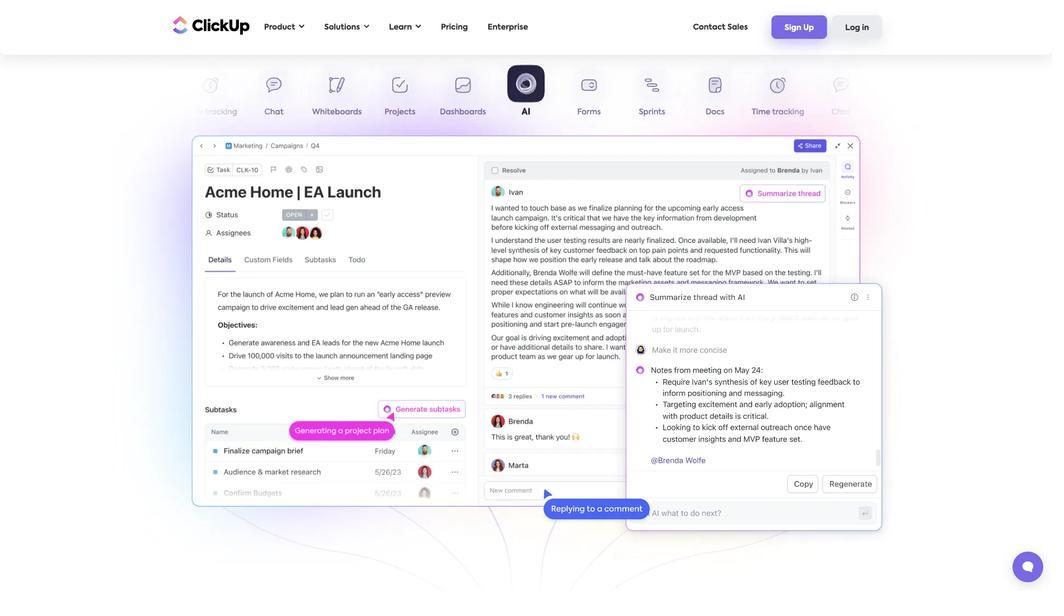Task type: locate. For each thing, give the bounding box(es) containing it.
whiteboards button
[[306, 70, 369, 121], [873, 70, 936, 121]]

1 time tracking from the left
[[185, 109, 237, 116]]

1 time from the left
[[185, 109, 203, 116]]

1 time tracking button from the left
[[180, 70, 243, 121]]

projects button
[[369, 70, 432, 121]]

contact sales link
[[688, 16, 754, 38]]

log
[[845, 24, 860, 32]]

1 whiteboards from the left
[[312, 109, 362, 116]]

forms
[[577, 109, 601, 116]]

ai image
[[192, 136, 861, 507], [540, 271, 896, 547]]

forms button
[[558, 70, 621, 121]]

2 chat button from the left
[[810, 70, 873, 121]]

0 horizontal spatial whiteboards button
[[306, 70, 369, 121]]

time tracking
[[185, 109, 237, 116], [752, 109, 805, 116]]

1 whiteboards button from the left
[[306, 70, 369, 121]]

2 whiteboards from the left
[[880, 109, 929, 116]]

docs
[[138, 109, 157, 116], [706, 109, 725, 116]]

time tracking button
[[180, 70, 243, 121], [747, 70, 810, 121]]

0 horizontal spatial time tracking button
[[180, 70, 243, 121]]

dashboards
[[440, 109, 486, 116]]

ai
[[522, 109, 531, 118]]

up
[[803, 24, 814, 32]]

1 horizontal spatial time tracking button
[[747, 70, 810, 121]]

tracking
[[205, 109, 237, 116], [772, 109, 805, 116]]

0 horizontal spatial docs button
[[116, 70, 180, 121]]

docs button
[[116, 70, 180, 121], [684, 70, 747, 121]]

pricing link
[[436, 16, 474, 38]]

2 whiteboards button from the left
[[873, 70, 936, 121]]

1 horizontal spatial chat
[[832, 109, 851, 116]]

log in
[[845, 24, 869, 32]]

1 horizontal spatial whiteboards
[[880, 109, 929, 116]]

chat button
[[243, 70, 306, 121], [810, 70, 873, 121]]

1 docs button from the left
[[116, 70, 180, 121]]

2 time tracking from the left
[[752, 109, 805, 116]]

0 horizontal spatial whiteboards
[[312, 109, 362, 116]]

0 horizontal spatial time tracking
[[185, 109, 237, 116]]

contact
[[693, 23, 726, 31]]

0 horizontal spatial time
[[185, 109, 203, 116]]

1 horizontal spatial time
[[752, 109, 771, 116]]

product
[[264, 23, 295, 31]]

0 horizontal spatial chat button
[[243, 70, 306, 121]]

2 tracking from the left
[[772, 109, 805, 116]]

time tracking for 2nd time tracking button from the left
[[752, 109, 805, 116]]

1 horizontal spatial chat button
[[810, 70, 873, 121]]

tracking for first time tracking button from left
[[205, 109, 237, 116]]

1 horizontal spatial docs button
[[684, 70, 747, 121]]

2 chat from the left
[[832, 109, 851, 116]]

pricing
[[441, 23, 468, 31]]

0 horizontal spatial docs
[[138, 109, 157, 116]]

1 tracking from the left
[[205, 109, 237, 116]]

0 horizontal spatial tracking
[[205, 109, 237, 116]]

1 horizontal spatial tracking
[[772, 109, 805, 116]]

1 chat from the left
[[264, 109, 284, 116]]

2 docs from the left
[[706, 109, 725, 116]]

1 horizontal spatial docs
[[706, 109, 725, 116]]

0 horizontal spatial chat
[[264, 109, 284, 116]]

sign up button
[[772, 15, 827, 39]]

clickup image
[[170, 15, 250, 35]]

whiteboards
[[312, 109, 362, 116], [880, 109, 929, 116]]

1 horizontal spatial time tracking
[[752, 109, 805, 116]]

time
[[185, 109, 203, 116], [752, 109, 771, 116]]

1 docs from the left
[[138, 109, 157, 116]]

chat
[[264, 109, 284, 116], [832, 109, 851, 116]]

chat for second 'chat' button from right
[[264, 109, 284, 116]]

1 horizontal spatial whiteboards button
[[873, 70, 936, 121]]

enterprise link
[[482, 16, 534, 38]]



Task type: vqa. For each thing, say whether or not it's contained in the screenshot.
MAIN NAVIGATION "element"
no



Task type: describe. For each thing, give the bounding box(es) containing it.
1 chat button from the left
[[243, 70, 306, 121]]

enterprise
[[488, 23, 528, 31]]

learn
[[389, 23, 412, 31]]

2 docs button from the left
[[684, 70, 747, 121]]

contact sales
[[693, 23, 748, 31]]

solutions
[[324, 23, 360, 31]]

learn button
[[384, 16, 427, 38]]

2 time from the left
[[752, 109, 771, 116]]

projects
[[385, 109, 416, 116]]

solutions button
[[319, 16, 375, 38]]

sign up
[[785, 24, 814, 32]]

product button
[[259, 16, 310, 38]]

sprints button
[[621, 70, 684, 121]]

dashboards button
[[432, 70, 495, 121]]

sprints
[[639, 109, 665, 116]]

in
[[862, 24, 869, 32]]

chat for first 'chat' button from the right
[[832, 109, 851, 116]]

tracking for 2nd time tracking button from the left
[[772, 109, 805, 116]]

time tracking for first time tracking button from left
[[185, 109, 237, 116]]

log in link
[[832, 15, 882, 39]]

sign
[[785, 24, 802, 32]]

2 time tracking button from the left
[[747, 70, 810, 121]]

sales
[[728, 23, 748, 31]]

ai button
[[495, 66, 558, 121]]



